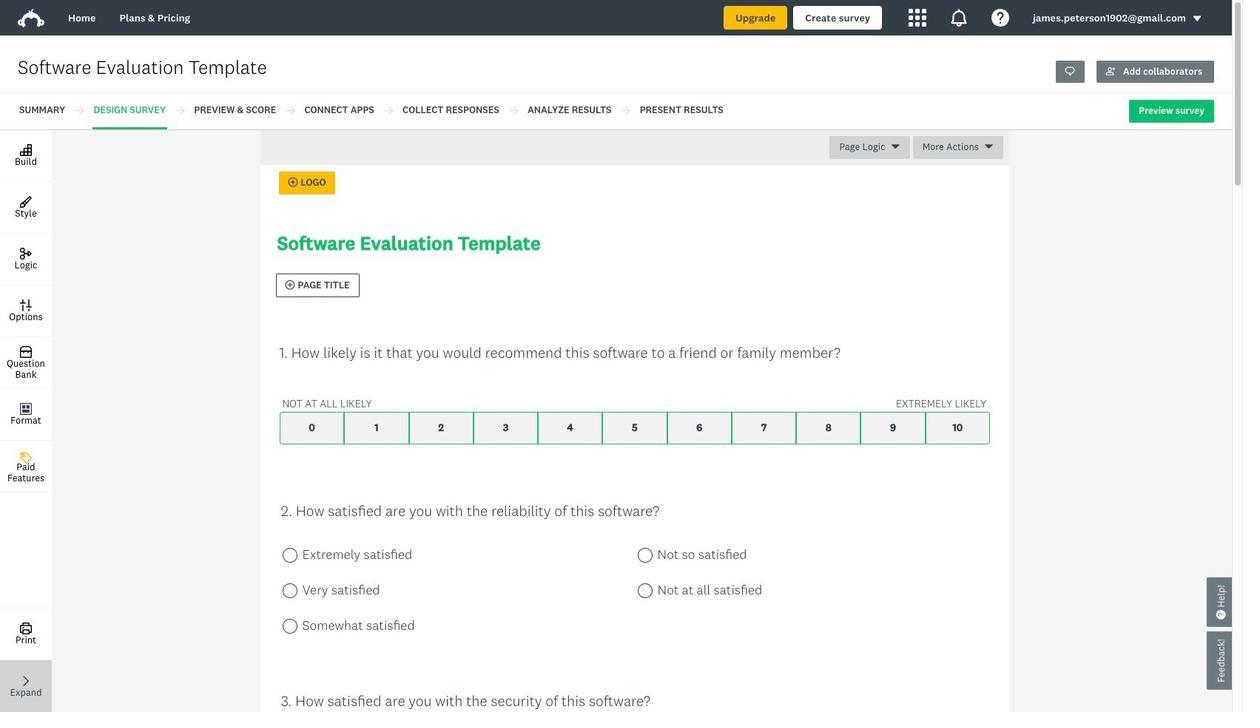 Task type: describe. For each thing, give the bounding box(es) containing it.
help icon image
[[992, 9, 1009, 27]]

6 element
[[692, 422, 706, 435]]

3 element
[[498, 422, 513, 435]]

surveymonkey logo image
[[18, 9, 44, 27]]

5 element
[[627, 422, 642, 435]]

1 element
[[369, 422, 384, 435]]

8 element
[[821, 422, 836, 435]]

7 element
[[756, 422, 771, 435]]



Task type: locate. For each thing, give the bounding box(es) containing it.
0 horizontal spatial products icon image
[[909, 9, 926, 27]]

1 products icon image from the left
[[909, 9, 926, 27]]

0 element
[[304, 422, 319, 435]]

dropdown arrow image
[[1192, 13, 1202, 24]]

2 element
[[433, 422, 448, 435]]

products icon image
[[909, 9, 926, 27], [950, 9, 968, 27]]

2 products icon image from the left
[[950, 9, 968, 27]]

4 element
[[562, 422, 577, 435]]

1 horizontal spatial products icon image
[[950, 9, 968, 27]]



Task type: vqa. For each thing, say whether or not it's contained in the screenshot.
the 3 element on the bottom of the page
yes



